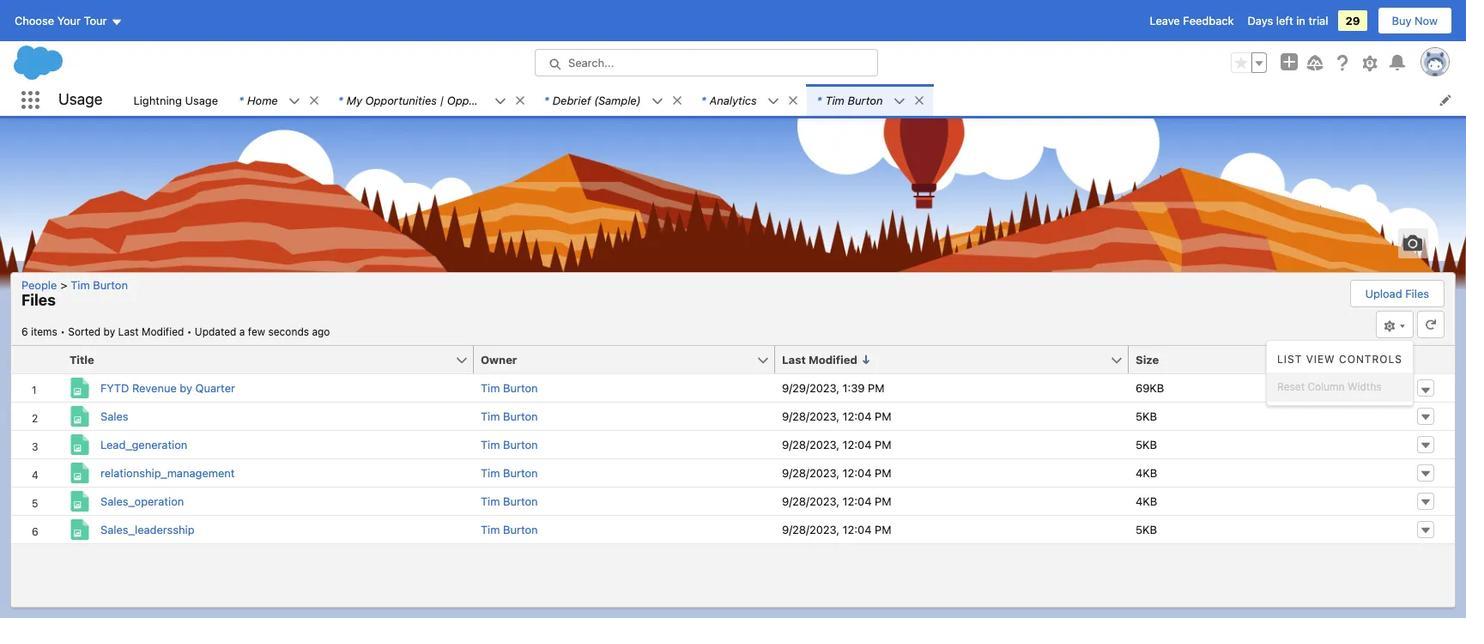 Task type: locate. For each thing, give the bounding box(es) containing it.
4 for sales_operation
[[1136, 494, 1143, 508]]

last up 9/29/2023,
[[782, 353, 806, 367]]

title
[[70, 353, 94, 367]]

1 vertical spatial by
[[180, 381, 192, 395]]

tim burton link
[[64, 278, 135, 292], [481, 381, 538, 395], [481, 409, 538, 423], [481, 438, 538, 452], [481, 466, 538, 480], [481, 494, 538, 508], [481, 523, 538, 537]]

by left quarter
[[180, 381, 192, 395]]

menu containing list view controls
[[1267, 344, 1413, 402]]

1 vertical spatial modified
[[809, 353, 857, 367]]

9/29/2023,
[[782, 381, 840, 395]]

tim burton for sales
[[481, 409, 538, 423]]

burton for sales
[[503, 409, 538, 423]]

9/28/2023, for relationship_management
[[782, 466, 840, 480]]

69 kb
[[1136, 381, 1164, 395]]

title element
[[63, 346, 484, 374]]

menu
[[1267, 344, 1413, 402]]

5 12:04 from the top
[[843, 523, 872, 537]]

1 4 from the top
[[1136, 466, 1143, 480]]

last modified button
[[775, 346, 1110, 373]]

opportunities left the |
[[365, 93, 437, 107]]

1 4 kb from the top
[[1136, 466, 1157, 480]]

last right "sorted"
[[118, 325, 139, 338]]

your
[[57, 14, 81, 27]]

files inside button
[[1405, 287, 1429, 300]]

*
[[239, 93, 244, 107], [338, 93, 343, 107], [544, 93, 549, 107], [701, 93, 706, 107], [817, 93, 822, 107]]

1 9/28/2023, from the top
[[782, 409, 840, 423]]

text default image for tim burton
[[913, 94, 925, 106]]

3 12:04 from the top
[[843, 466, 872, 480]]

text default image down search... button
[[671, 94, 683, 106]]

burton for lead_generation
[[503, 438, 538, 452]]

last modified
[[782, 353, 857, 367]]

5 for sales_leadersship
[[1136, 523, 1143, 537]]

4 9/28/2023, from the top
[[782, 494, 840, 508]]

* for * analytics
[[701, 93, 706, 107]]

1 5 from the top
[[1136, 409, 1143, 423]]

item number image
[[11, 346, 63, 373]]

2 * from the left
[[338, 93, 343, 107]]

2 4 from the top
[[1136, 494, 1143, 508]]

1 horizontal spatial usage
[[185, 93, 218, 107]]

text default image
[[308, 94, 320, 106], [671, 94, 683, 106], [787, 94, 799, 106], [913, 94, 925, 106], [288, 95, 300, 107]]

tim for sales
[[481, 409, 500, 423]]

files grid
[[11, 346, 1455, 544]]

4 9/28/2023, 12:04 pm from the top
[[782, 494, 892, 508]]

0 vertical spatial 5 kb
[[1136, 409, 1157, 423]]

5 9/28/2023, 12:04 pm from the top
[[782, 523, 892, 537]]

3 5 from the top
[[1136, 523, 1143, 537]]

5 kb for sales
[[1136, 409, 1157, 423]]

usage right "lightning"
[[185, 93, 218, 107]]

list item
[[228, 84, 328, 116], [328, 84, 534, 116], [534, 84, 691, 116], [691, 84, 807, 116], [807, 84, 933, 116]]

5
[[1136, 409, 1143, 423], [1136, 438, 1143, 452], [1136, 523, 1143, 537]]

fytd revenue by quarter link
[[70, 378, 235, 398]]

text default image left * tim burton
[[787, 94, 799, 106]]

1 vertical spatial 4
[[1136, 494, 1143, 508]]

5 9/28/2023, from the top
[[782, 523, 840, 537]]

3 5 kb from the top
[[1136, 523, 1157, 537]]

usage
[[58, 90, 103, 108], [185, 93, 218, 107]]

2 4 kb from the top
[[1136, 494, 1157, 508]]

4
[[1136, 466, 1143, 480], [1136, 494, 1143, 508]]

sales_operation link
[[70, 491, 184, 512]]

9/28/2023, 12:04 pm
[[782, 409, 892, 423], [782, 438, 892, 452], [782, 466, 892, 480], [782, 494, 892, 508], [782, 523, 892, 537]]

3 9/28/2023, from the top
[[782, 466, 840, 480]]

by inside "link"
[[180, 381, 192, 395]]

upload
[[1365, 287, 1402, 300]]

0 horizontal spatial files
[[21, 291, 56, 309]]

by right "sorted"
[[103, 325, 115, 338]]

text default image right home
[[288, 95, 300, 107]]

lightning
[[133, 93, 182, 107]]

tim for lead_generation
[[481, 438, 500, 452]]

1 horizontal spatial •
[[187, 325, 192, 338]]

1:39
[[843, 381, 865, 395]]

1 vertical spatial 5 kb
[[1136, 438, 1157, 452]]

• left updated
[[187, 325, 192, 338]]

list view controls
[[1277, 353, 1403, 366]]

1 horizontal spatial modified
[[809, 353, 857, 367]]

by
[[103, 325, 115, 338], [180, 381, 192, 395]]

buy now
[[1392, 14, 1438, 27]]

choose your tour
[[15, 14, 107, 27]]

3 * from the left
[[544, 93, 549, 107]]

home
[[247, 93, 278, 107]]

0 horizontal spatial last
[[118, 325, 139, 338]]

group
[[1231, 52, 1267, 73]]

files right upload
[[1405, 287, 1429, 300]]

people link
[[21, 278, 64, 292]]

tim burton link for sales_leadersship
[[481, 523, 538, 537]]

burton
[[848, 93, 883, 107], [93, 278, 128, 292], [503, 381, 538, 395], [503, 409, 538, 423], [503, 438, 538, 452], [503, 466, 538, 480], [503, 494, 538, 508], [503, 523, 538, 537]]

modified up 9/29/2023, 1:39 pm
[[809, 353, 857, 367]]

updated
[[195, 325, 237, 338]]

9/28/2023,
[[782, 409, 840, 423], [782, 438, 840, 452], [782, 466, 840, 480], [782, 494, 840, 508], [782, 523, 840, 537]]

kb
[[1150, 381, 1164, 395], [1143, 409, 1157, 423], [1143, 438, 1157, 452], [1143, 466, 1157, 480], [1143, 494, 1157, 508], [1143, 523, 1157, 537]]

0 vertical spatial by
[[103, 325, 115, 338]]

* home
[[239, 93, 278, 107]]

text default image for debrief (sample)
[[671, 94, 683, 106]]

0 horizontal spatial •
[[60, 325, 65, 338]]

view
[[1306, 353, 1336, 366]]

text default image right * tim burton
[[913, 94, 925, 106]]

0 horizontal spatial usage
[[58, 90, 103, 108]]

files
[[1405, 287, 1429, 300], [21, 291, 56, 309]]

9/28/2023, 12:04 pm for relationship_management
[[782, 466, 892, 480]]

modified left updated
[[142, 325, 184, 338]]

5 kb
[[1136, 409, 1157, 423], [1136, 438, 1157, 452], [1136, 523, 1157, 537]]

sales_operation
[[100, 494, 184, 508]]

files|files|list view element
[[10, 272, 1456, 608]]

days left in trial
[[1248, 14, 1328, 27]]

modified
[[142, 325, 184, 338], [809, 353, 857, 367]]

12:04 for relationship_management
[[843, 466, 872, 480]]

* for * debrief (sample)
[[544, 93, 549, 107]]

tim burton link for sales_operation
[[481, 494, 538, 508]]

lightning usage
[[133, 93, 218, 107]]

0 horizontal spatial opportunities
[[365, 93, 437, 107]]

opportunities right the |
[[447, 93, 519, 107]]

leave feedback
[[1150, 14, 1234, 27]]

tim burton link for sales
[[481, 409, 538, 423]]

1 vertical spatial last
[[782, 353, 806, 367]]

1 horizontal spatial opportunities
[[447, 93, 519, 107]]

text default image for home
[[308, 94, 320, 106]]

opportunities
[[365, 93, 437, 107], [447, 93, 519, 107]]

2 list item from the left
[[328, 84, 534, 116]]

lead_generation
[[100, 438, 187, 452]]

0 vertical spatial 5
[[1136, 409, 1143, 423]]

2 opportunities from the left
[[447, 93, 519, 107]]

last modified element
[[775, 346, 1139, 374]]

9/28/2023, for sales_operation
[[782, 494, 840, 508]]

list
[[123, 84, 1466, 116]]

pm
[[868, 381, 885, 395], [875, 409, 892, 423], [875, 438, 892, 452], [875, 466, 892, 480], [875, 494, 892, 508], [875, 523, 892, 537]]

sorted
[[68, 325, 101, 338]]

modified inside button
[[809, 353, 857, 367]]

size button
[[1129, 346, 1392, 373]]

text default image for analytics
[[787, 94, 799, 106]]

2 5 from the top
[[1136, 438, 1143, 452]]

widths
[[1348, 380, 1382, 393]]

tim burton for sales_leadersship
[[481, 523, 538, 537]]

seconds
[[268, 325, 309, 338]]

0 vertical spatial 4
[[1136, 466, 1143, 480]]

9/28/2023, for sales
[[782, 409, 840, 423]]

1 vertical spatial 4 kb
[[1136, 494, 1157, 508]]

tim burton link for fytd revenue by quarter
[[481, 381, 538, 395]]

1 9/28/2023, 12:04 pm from the top
[[782, 409, 892, 423]]

2 9/28/2023, 12:04 pm from the top
[[782, 438, 892, 452]]

burton for sales_operation
[[503, 494, 538, 508]]

tim for sales_leadersship
[[481, 523, 500, 537]]

owner element
[[474, 346, 785, 374]]

1 horizontal spatial by
[[180, 381, 192, 395]]

2 vertical spatial 5
[[1136, 523, 1143, 537]]

tim burton for fytd revenue by quarter
[[481, 381, 538, 395]]

tim for fytd revenue by quarter
[[481, 381, 500, 395]]

1 list item from the left
[[228, 84, 328, 116]]

0 vertical spatial 4 kb
[[1136, 466, 1157, 480]]

1 5 kb from the top
[[1136, 409, 1157, 423]]

pm for relationship_management
[[875, 466, 892, 480]]

buy
[[1392, 14, 1412, 27]]

2 5 kb from the top
[[1136, 438, 1157, 452]]

4 kb
[[1136, 466, 1157, 480], [1136, 494, 1157, 508]]

12:04
[[843, 409, 872, 423], [843, 438, 872, 452], [843, 466, 872, 480], [843, 494, 872, 508], [843, 523, 872, 537]]

1 • from the left
[[60, 325, 65, 338]]

text default image
[[514, 94, 526, 106]]

files up items
[[21, 291, 56, 309]]

1 * from the left
[[239, 93, 244, 107]]

feedback
[[1183, 14, 1234, 27]]

2 9/28/2023, from the top
[[782, 438, 840, 452]]

reset column widths link
[[1267, 373, 1413, 402]]

9/28/2023, 12:04 pm for sales
[[782, 409, 892, 423]]

5 * from the left
[[817, 93, 822, 107]]

last inside button
[[782, 353, 806, 367]]

0 vertical spatial modified
[[142, 325, 184, 338]]

title button
[[63, 346, 455, 373]]

text default image left my
[[308, 94, 320, 106]]

kb for relationship_management
[[1143, 466, 1157, 480]]

size element
[[1129, 346, 1421, 374]]

list
[[1277, 353, 1303, 366]]

4 12:04 from the top
[[843, 494, 872, 508]]

2 12:04 from the top
[[843, 438, 872, 452]]

1 horizontal spatial files
[[1405, 287, 1429, 300]]

4 * from the left
[[701, 93, 706, 107]]

tim for relationship_management
[[481, 466, 500, 480]]

2 vertical spatial 5 kb
[[1136, 523, 1157, 537]]

last
[[118, 325, 139, 338], [782, 353, 806, 367]]

tim burton for lead_generation
[[481, 438, 538, 452]]

0 horizontal spatial by
[[103, 325, 115, 338]]

action image
[[1410, 346, 1455, 373]]

• right items
[[60, 325, 65, 338]]

controls
[[1339, 353, 1403, 366]]

tim burton
[[71, 278, 128, 292], [481, 381, 538, 395], [481, 409, 538, 423], [481, 438, 538, 452], [481, 466, 538, 480], [481, 494, 538, 508], [481, 523, 538, 537]]

1 vertical spatial 5
[[1136, 438, 1143, 452]]

* for * my opportunities | opportunities
[[338, 93, 343, 107]]

•
[[60, 325, 65, 338], [187, 325, 192, 338]]

leave
[[1150, 14, 1180, 27]]

1 12:04 from the top
[[843, 409, 872, 423]]

usage left "lightning"
[[58, 90, 103, 108]]

tim
[[825, 93, 845, 107], [71, 278, 90, 292], [481, 381, 500, 395], [481, 409, 500, 423], [481, 438, 500, 452], [481, 466, 500, 480], [481, 494, 500, 508], [481, 523, 500, 537]]

1 horizontal spatial last
[[782, 353, 806, 367]]

3 9/28/2023, 12:04 pm from the top
[[782, 466, 892, 480]]



Task type: describe. For each thing, give the bounding box(es) containing it.
search...
[[568, 56, 614, 70]]

upload files
[[1365, 287, 1429, 300]]

12:04 for lead_generation
[[843, 438, 872, 452]]

12:04 for sales_leadersship
[[843, 523, 872, 537]]

tim burton link for relationship_management
[[481, 466, 538, 480]]

9/28/2023, 12:04 pm for sales_operation
[[782, 494, 892, 508]]

9/28/2023, for lead_generation
[[782, 438, 840, 452]]

tour
[[84, 14, 107, 27]]

list containing lightning usage
[[123, 84, 1466, 116]]

9/29/2023, 1:39 pm
[[782, 381, 885, 395]]

revenue
[[132, 381, 177, 395]]

buy now button
[[1377, 7, 1453, 34]]

4 list item from the left
[[691, 84, 807, 116]]

* my opportunities | opportunities
[[338, 93, 519, 107]]

4 for relationship_management
[[1136, 466, 1143, 480]]

column
[[1308, 380, 1345, 393]]

size
[[1136, 353, 1159, 367]]

3 list item from the left
[[534, 84, 691, 116]]

69
[[1136, 381, 1150, 395]]

tim burton for relationship_management
[[481, 466, 538, 480]]

fytd revenue by quarter
[[100, 381, 235, 395]]

fytd
[[100, 381, 129, 395]]

5 for sales
[[1136, 409, 1143, 423]]

pm for lead_generation
[[875, 438, 892, 452]]

reset
[[1277, 380, 1305, 393]]

items
[[31, 325, 57, 338]]

0 vertical spatial last
[[118, 325, 139, 338]]

5 for lead_generation
[[1136, 438, 1143, 452]]

12:04 for sales
[[843, 409, 872, 423]]

kb for lead_generation
[[1143, 438, 1157, 452]]

lead_generation link
[[70, 434, 187, 455]]

action element
[[1410, 346, 1455, 374]]

my
[[347, 93, 362, 107]]

kb for sales_operation
[[1143, 494, 1157, 508]]

* for * tim burton
[[817, 93, 822, 107]]

12:04 for sales_operation
[[843, 494, 872, 508]]

choose
[[15, 14, 54, 27]]

1 opportunities from the left
[[365, 93, 437, 107]]

menu inside files|files|list view element
[[1267, 344, 1413, 402]]

tim burton link for lead_generation
[[481, 438, 538, 452]]

9/28/2023, 12:04 pm for sales_leadersship
[[782, 523, 892, 537]]

item number element
[[11, 346, 63, 374]]

* debrief (sample)
[[544, 93, 641, 107]]

reset column widths
[[1277, 380, 1382, 393]]

choose your tour button
[[14, 7, 123, 34]]

9/28/2023, for sales_leadersship
[[782, 523, 840, 537]]

kb for sales
[[1143, 409, 1157, 423]]

tim inside list item
[[825, 93, 845, 107]]

burton for fytd revenue by quarter
[[503, 381, 538, 395]]

burton for relationship_management
[[503, 466, 538, 480]]

5 kb for sales_leadersship
[[1136, 523, 1157, 537]]

a
[[239, 325, 245, 338]]

usage inside list
[[185, 93, 218, 107]]

sales link
[[70, 406, 128, 427]]

lightning usage link
[[123, 84, 228, 116]]

analytics
[[710, 93, 757, 107]]

0 horizontal spatial modified
[[142, 325, 184, 338]]

kb for fytd revenue by quarter
[[1150, 381, 1164, 395]]

5 kb for lead_generation
[[1136, 438, 1157, 452]]

29
[[1346, 14, 1360, 27]]

* analytics
[[701, 93, 757, 107]]

4 kb for relationship_management
[[1136, 466, 1157, 480]]

tim for sales_operation
[[481, 494, 500, 508]]

|
[[440, 93, 444, 107]]

* for * home
[[239, 93, 244, 107]]

burton for sales_leadersship
[[503, 523, 538, 537]]

pm for sales_operation
[[875, 494, 892, 508]]

debrief
[[553, 93, 591, 107]]

leave feedback link
[[1150, 14, 1234, 27]]

pm for sales
[[875, 409, 892, 423]]

owner
[[481, 353, 517, 367]]

upload files button
[[1352, 281, 1443, 306]]

relationship_management
[[100, 466, 235, 480]]

tim burton for sales_operation
[[481, 494, 538, 508]]

sales_leadersship link
[[70, 519, 194, 540]]

4 kb for sales_operation
[[1136, 494, 1157, 508]]

few
[[248, 325, 265, 338]]

6 items • sorted by last modified • updated a few seconds ago
[[21, 325, 330, 338]]

kb for sales_leadersship
[[1143, 523, 1157, 537]]

people
[[21, 278, 57, 292]]

search... button
[[535, 49, 878, 76]]

* tim burton
[[817, 93, 883, 107]]

6
[[21, 325, 28, 338]]

2 • from the left
[[187, 325, 192, 338]]

5 list item from the left
[[807, 84, 933, 116]]

quarter
[[195, 381, 235, 395]]

files status
[[21, 325, 195, 338]]

ago
[[312, 325, 330, 338]]

now
[[1415, 14, 1438, 27]]

pm for sales_leadersship
[[875, 523, 892, 537]]

9/28/2023, 12:04 pm for lead_generation
[[782, 438, 892, 452]]

burton inside list item
[[848, 93, 883, 107]]

owner button
[[474, 346, 756, 373]]

pm for fytd revenue by quarter
[[868, 381, 885, 395]]

(sample)
[[594, 93, 641, 107]]

days
[[1248, 14, 1273, 27]]

sales_leadersship
[[100, 523, 194, 537]]

in
[[1296, 14, 1306, 27]]

sales
[[100, 409, 128, 423]]

relationship_management link
[[70, 463, 235, 483]]

left
[[1276, 14, 1293, 27]]

trial
[[1309, 14, 1328, 27]]



Task type: vqa. For each thing, say whether or not it's contained in the screenshot.
WAY
no



